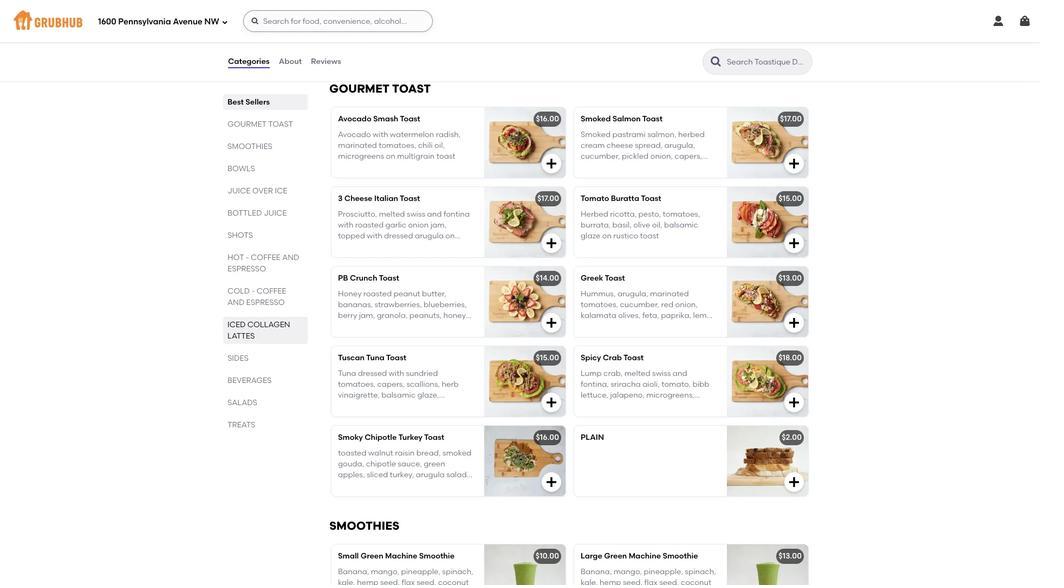 Task type: describe. For each thing, give the bounding box(es) containing it.
kale, for large
[[581, 578, 598, 585]]

with down prosciutto,
[[338, 220, 353, 230]]

bibb
[[693, 380, 709, 389]]

toasty
[[581, 163, 604, 172]]

feta,
[[642, 311, 659, 320]]

salmon
[[613, 114, 641, 124]]

topped inside toasted walnut raisin bread, smoked gouda, chipotle sauce, green apples, sliced turkey, arugula salad, toasted walnuts, topped with microgreens
[[400, 481, 428, 490]]

toasted walnut raisin bread, smoked gouda, chipotle sauce, green apples, sliced turkey, arugula salad, toasted walnuts, topped with microgreens
[[338, 448, 471, 501]]

rustico inside herbed ricotta, pesto, tomatoes, burrata, basil, olive oil, balsamic glaze on rustico toast
[[613, 231, 638, 241]]

oil, for watermelon
[[434, 141, 445, 150]]

smoked for smoked pastrami salmon, herbed cream cheese spread, arugula, cucumber, pickled onion, capers, toasty seasoning, microgreens, lemon wedge on sourdough toast
[[581, 130, 611, 139]]

$14.00
[[536, 274, 559, 283]]

1 horizontal spatial juice
[[264, 209, 287, 218]]

pesto,
[[638, 209, 661, 219]]

3 seed, from the left
[[623, 578, 643, 585]]

berry
[[338, 311, 357, 320]]

and for cold - coffee and espresso
[[228, 298, 244, 307]]

svg image for pb crunch toast image
[[545, 317, 558, 330]]

best sellers tab
[[228, 96, 303, 108]]

- for hot
[[246, 253, 249, 262]]

arugula, inside hummus, arugula, marinated tomatoes, cucumber, red onion, kalamata olives, feta, paprika, lemon wedge on rustico toast
[[617, 289, 648, 298]]

pb crunch toast
[[338, 274, 399, 283]]

bottled juice
[[228, 209, 287, 218]]

and inside prosciutto, melted swiss and fontina with roasted garlic onion jam, topped with dressed arugula on jalapeno cheddar toast
[[427, 209, 442, 219]]

toast inside herbed ricotta, pesto, tomatoes, burrata, basil, olive oil, balsamic glaze on rustico toast
[[640, 231, 659, 241]]

sellers
[[246, 98, 270, 107]]

mango, for large
[[614, 567, 642, 576]]

marinated inside avocado with watermelon radish, marinated tomatoes, chili oil, microgreens on multigrain toast
[[338, 141, 377, 150]]

spicy
[[581, 353, 601, 363]]

aioli,
[[642, 380, 660, 389]]

cheddar
[[372, 242, 404, 252]]

jalapeno
[[338, 242, 370, 252]]

beverages tab
[[228, 375, 303, 386]]

smoky chipotle turkey toast image
[[484, 426, 566, 496]]

cream
[[581, 141, 605, 150]]

smoked pastrami salmon, herbed cream cheese spread, arugula, cucumber, pickled onion, capers, toasty seasoning, microgreens, lemon wedge on sourdough toast
[[581, 130, 705, 183]]

fontina
[[444, 209, 470, 219]]

microgreens, inside smoked pastrami salmon, herbed cream cheese spread, arugula, cucumber, pickled onion, capers, toasty seasoning, microgreens, lemon wedge on sourdough toast
[[647, 163, 695, 172]]

on inside smoked pastrami salmon, herbed cream cheese spread, arugula, cucumber, pickled onion, capers, toasty seasoning, microgreens, lemon wedge on sourdough toast
[[632, 174, 642, 183]]

spread,
[[635, 141, 663, 150]]

honey
[[338, 289, 362, 298]]

toast for spicy crab toast
[[623, 353, 644, 363]]

large
[[581, 552, 602, 561]]

arugula, inside smoked pastrami salmon, herbed cream cheese spread, arugula, cucumber, pickled onion, capers, toasty seasoning, microgreens, lemon wedge on sourdough toast
[[664, 141, 695, 150]]

categories button
[[228, 42, 270, 81]]

microgreens, inside lump crab, melted swiss and fontina, sriracha aioli, tomato, bibb lettuce, jalapeno, microgreens, lemon twish on rustico toast
[[646, 391, 694, 400]]

milk
[[450, 15, 465, 24]]

mango, for small
[[371, 567, 399, 576]]

cold - coffee and espresso tab
[[228, 285, 303, 308]]

coffee, banana, date, almond milk button
[[330, 0, 567, 61]]

italian
[[374, 194, 398, 203]]

$17.00 for smoked pastrami salmon, herbed cream cheese spread, arugula, cucumber, pickled onion, capers, toasty seasoning, microgreens, lemon wedge on sourdough toast
[[780, 114, 802, 124]]

$16.00 for avocado with watermelon radish, marinated tomatoes, chili oil, microgreens on multigrain toast
[[536, 114, 559, 124]]

bowls
[[228, 164, 255, 173]]

lattes
[[228, 332, 255, 341]]

smoky
[[338, 433, 363, 442]]

toast inside tab
[[268, 120, 293, 129]]

onion, inside smoked pastrami salmon, herbed cream cheese spread, arugula, cucumber, pickled onion, capers, toasty seasoning, microgreens, lemon wedge on sourdough toast
[[650, 152, 673, 161]]

pineapple, for small green machine smoothie
[[401, 567, 440, 576]]

toast right italian
[[400, 194, 420, 203]]

about
[[279, 57, 302, 66]]

flax for small green machine smoothie
[[402, 578, 415, 585]]

chipotle
[[366, 459, 396, 469]]

prosciutto, melted swiss and fontina with roasted garlic onion jam, topped with dressed arugula on jalapeno cheddar toast
[[338, 209, 470, 252]]

almond
[[420, 15, 448, 24]]

$13.00 for hummus, arugula, marinated tomatoes, cucumber, red onion, kalamata olives, feta, paprika, lemon wedge on rustico toast
[[779, 274, 802, 283]]

smoothie for large green machine smoothie
[[663, 552, 698, 561]]

hot - coffee and espresso
[[228, 253, 299, 274]]

coffee, banana, date, almond milk
[[337, 15, 465, 24]]

cucumber, inside hummus, arugula, marinated tomatoes, cucumber, red onion, kalamata olives, feta, paprika, lemon wedge on rustico toast
[[620, 300, 659, 309]]

sourdough
[[643, 174, 683, 183]]

date,
[[399, 15, 418, 24]]

1 horizontal spatial gourmet toast
[[329, 82, 431, 96]]

about button
[[278, 42, 302, 81]]

mint
[[365, 322, 381, 331]]

toast inside prosciutto, melted swiss and fontina with roasted garlic onion jam, topped with dressed arugula on jalapeno cheddar toast
[[406, 242, 425, 252]]

butter,
[[422, 289, 446, 298]]

salads
[[228, 398, 257, 407]]

smoked
[[442, 448, 471, 458]]

melted inside lump crab, melted swiss and fontina, sriracha aioli, tomato, bibb lettuce, jalapeno, microgreens, lemon twish on rustico toast
[[624, 369, 650, 378]]

small
[[338, 552, 359, 561]]

peanut
[[394, 289, 420, 298]]

1 toasted from the top
[[338, 448, 366, 458]]

herbed
[[678, 130, 705, 139]]

with up the cheddar
[[367, 231, 382, 241]]

reviews
[[311, 57, 341, 66]]

toast inside avocado with watermelon radish, marinated tomatoes, chili oil, microgreens on multigrain toast
[[436, 152, 455, 161]]

swiss inside lump crab, melted swiss and fontina, sriracha aioli, tomato, bibb lettuce, jalapeno, microgreens, lemon twish on rustico toast
[[652, 369, 671, 378]]

svg image inside 'main navigation' navigation
[[221, 19, 228, 25]]

and for hot - coffee and espresso
[[282, 253, 299, 262]]

salmon,
[[647, 130, 676, 139]]

smoked salmon toast
[[581, 114, 663, 124]]

shots
[[228, 231, 253, 240]]

pb
[[338, 274, 348, 283]]

ice
[[275, 186, 287, 196]]

pennsylvania
[[118, 17, 171, 26]]

smoky chipotle turkey toast
[[338, 433, 444, 442]]

plain image
[[727, 426, 808, 496]]

espresso for cold
[[246, 298, 285, 307]]

hemp for large
[[600, 578, 621, 585]]

and inside lump crab, melted swiss and fontina, sriracha aioli, tomato, bibb lettuce, jalapeno, microgreens, lemon twish on rustico toast
[[673, 369, 687, 378]]

tomato
[[581, 194, 609, 203]]

toast up the bread,
[[424, 433, 444, 442]]

svg image for tomato buratta toast "image"
[[788, 237, 801, 250]]

juice over ice tab
[[228, 185, 303, 197]]

wedge inside smoked pastrami salmon, herbed cream cheese spread, arugula, cucumber, pickled onion, capers, toasty seasoning, microgreens, lemon wedge on sourdough toast
[[605, 174, 631, 183]]

banana, for large
[[581, 567, 612, 576]]

basil,
[[612, 220, 632, 230]]

cucumber, inside smoked pastrami salmon, herbed cream cheese spread, arugula, cucumber, pickled onion, capers, toasty seasoning, microgreens, lemon wedge on sourdough toast
[[581, 152, 620, 161]]

glaze
[[581, 231, 600, 241]]

$15.00 for tomato buratta toast
[[779, 194, 802, 203]]

$10.00
[[536, 552, 559, 561]]

rustico inside lump crab, melted swiss and fontina, sriracha aioli, tomato, bibb lettuce, jalapeno, microgreens, lemon twish on rustico toast
[[637, 402, 662, 411]]

smash
[[373, 114, 398, 124]]

coffee,
[[337, 15, 364, 24]]

topped inside prosciutto, melted swiss and fontina with roasted garlic onion jam, topped with dressed arugula on jalapeno cheddar toast
[[338, 231, 365, 241]]

raisin inside honey roasted peanut butter, bananas, strawberries, blueberries, berry jam, granola, peanuts, honey drizzle, mint on walnut raisin toast
[[421, 322, 441, 331]]

gourmet toast tab
[[228, 119, 303, 130]]

2 seed, from the left
[[417, 578, 436, 585]]

avocado with watermelon radish, marinated tomatoes, chili oil, microgreens on multigrain toast
[[338, 130, 461, 161]]

coffee for cold
[[257, 287, 286, 296]]

tuscan tuna toast
[[338, 353, 406, 363]]

4 seed, from the left
[[659, 578, 679, 585]]

machine for large
[[629, 552, 661, 561]]

lemon inside smoked pastrami salmon, herbed cream cheese spread, arugula, cucumber, pickled onion, capers, toasty seasoning, microgreens, lemon wedge on sourdough toast
[[581, 174, 604, 183]]

arugula inside toasted walnut raisin bread, smoked gouda, chipotle sauce, green apples, sliced turkey, arugula salad, toasted walnuts, topped with microgreens
[[416, 470, 445, 480]]

green for small
[[361, 552, 383, 561]]

0 horizontal spatial juice
[[228, 186, 250, 196]]

buratta
[[611, 194, 639, 203]]

machine for small
[[385, 552, 417, 561]]

avocado for avocado with watermelon radish, marinated tomatoes, chili oil, microgreens on multigrain toast
[[338, 130, 371, 139]]

gourmet inside tab
[[228, 120, 267, 129]]

lemon inside lump crab, melted swiss and fontina, sriracha aioli, tomato, bibb lettuce, jalapeno, microgreens, lemon twish on rustico toast
[[581, 402, 604, 411]]

toast for tuscan tuna toast
[[386, 353, 406, 363]]

sliced
[[367, 470, 388, 480]]

avocado smash toast
[[338, 114, 420, 124]]

onion
[[408, 220, 429, 230]]

honey
[[443, 311, 466, 320]]

red
[[661, 300, 673, 309]]

bowls tab
[[228, 163, 303, 174]]

shots tab
[[228, 230, 303, 241]]

flax for large green machine smoothie
[[644, 578, 658, 585]]

toast for pb crunch toast
[[379, 274, 399, 283]]

chili
[[418, 141, 433, 150]]

balsamic
[[664, 220, 698, 230]]

olive
[[633, 220, 650, 230]]

$16.00 for toasted walnut raisin bread, smoked gouda, chipotle sauce, green apples, sliced turkey, arugula salad, toasted walnuts, topped with microgreens
[[536, 433, 559, 442]]

small green machine smoothie image
[[484, 545, 566, 585]]

smoothies tab
[[228, 141, 303, 152]]



Task type: vqa. For each thing, say whether or not it's contained in the screenshot.
strawberries,
yes



Task type: locate. For each thing, give the bounding box(es) containing it.
toast up hummus,
[[605, 274, 625, 283]]

rustico inside hummus, arugula, marinated tomatoes, cucumber, red onion, kalamata olives, feta, paprika, lemon wedge on rustico toast
[[619, 322, 644, 331]]

hemp for small
[[357, 578, 378, 585]]

oil, down radish,
[[434, 141, 445, 150]]

lump crab, melted swiss and fontina, sriracha aioli, tomato, bibb lettuce, jalapeno, microgreens, lemon twish on rustico toast
[[581, 369, 709, 411]]

spinach, for small green machine smoothie
[[442, 567, 473, 576]]

2 smoked from the top
[[581, 130, 611, 139]]

marinated down avocado smash toast at the top
[[338, 141, 377, 150]]

3 cheese italian toast
[[338, 194, 420, 203]]

smoothies up bowls
[[228, 142, 272, 151]]

toast right crab at the right bottom
[[623, 353, 644, 363]]

honey roasted peanut butter, bananas, strawberries, blueberries, berry jam, granola, peanuts, honey drizzle, mint on walnut raisin toast
[[338, 289, 467, 331]]

toast down honey
[[443, 322, 461, 331]]

1 $13.00 from the top
[[779, 274, 802, 283]]

toast for tomato buratta toast
[[641, 194, 661, 203]]

oil, for pesto,
[[652, 220, 662, 230]]

ricotta,
[[610, 209, 637, 219]]

0 vertical spatial gourmet toast
[[329, 82, 431, 96]]

oil, inside avocado with watermelon radish, marinated tomatoes, chili oil, microgreens on multigrain toast
[[434, 141, 445, 150]]

arugula, up olives,
[[617, 289, 648, 298]]

on inside herbed ricotta, pesto, tomatoes, burrata, basil, olive oil, balsamic glaze on rustico toast
[[602, 231, 612, 241]]

raisin down peanuts,
[[421, 322, 441, 331]]

arugula down onion
[[415, 231, 444, 241]]

microgreens inside toasted walnut raisin bread, smoked gouda, chipotle sauce, green apples, sliced turkey, arugula salad, toasted walnuts, topped with microgreens
[[338, 492, 384, 501]]

1 banana, mango, pineapple, spinach, kale, hemp seed, flax seed, coconu from the left
[[338, 567, 473, 585]]

1 vertical spatial $17.00
[[537, 194, 559, 203]]

toast up watermelon
[[400, 114, 420, 124]]

toast inside hummus, arugula, marinated tomatoes, cucumber, red onion, kalamata olives, feta, paprika, lemon wedge on rustico toast
[[645, 322, 664, 331]]

1 vertical spatial $16.00
[[536, 433, 559, 442]]

wedge down kalamata at the bottom right of page
[[581, 322, 606, 331]]

1 vertical spatial microgreens,
[[646, 391, 694, 400]]

0 vertical spatial and
[[282, 253, 299, 262]]

0 vertical spatial $15.00
[[779, 194, 802, 203]]

- inside hot - coffee and espresso
[[246, 253, 249, 262]]

1 vertical spatial raisin
[[395, 448, 415, 458]]

bottled
[[228, 209, 262, 218]]

1 vertical spatial toasted
[[338, 481, 366, 490]]

over
[[252, 186, 273, 196]]

twish
[[605, 402, 624, 411]]

1 vertical spatial arugula
[[416, 470, 445, 480]]

olives,
[[618, 311, 641, 320]]

0 horizontal spatial and
[[228, 298, 244, 307]]

1 green from the left
[[361, 552, 383, 561]]

swiss inside prosciutto, melted swiss and fontina with roasted garlic onion jam, topped with dressed arugula on jalapeno cheddar toast
[[407, 209, 425, 219]]

green for large
[[604, 552, 627, 561]]

spinach, for large green machine smoothie
[[685, 567, 716, 576]]

tomatoes, for $17.00
[[663, 209, 700, 219]]

on down granola,
[[383, 322, 393, 331]]

1 vertical spatial $13.00
[[779, 552, 802, 561]]

smoothie for small green machine smoothie
[[419, 552, 455, 561]]

0 vertical spatial arugula,
[[664, 141, 695, 150]]

0 horizontal spatial walnut
[[368, 448, 393, 458]]

banana, for small
[[338, 567, 369, 576]]

sides
[[228, 354, 249, 363]]

1 vertical spatial jam,
[[359, 311, 375, 320]]

walnuts,
[[368, 481, 399, 490]]

cheese
[[607, 141, 633, 150]]

0 vertical spatial onion,
[[650, 152, 673, 161]]

1 horizontal spatial smoothie
[[663, 552, 698, 561]]

2 hemp from the left
[[600, 578, 621, 585]]

arugula down green
[[416, 470, 445, 480]]

$2.00
[[782, 433, 802, 442]]

$15.00 for tuscan tuna toast
[[536, 353, 559, 363]]

rustico down olives,
[[619, 322, 644, 331]]

and down shots tab
[[282, 253, 299, 262]]

1 microgreens, from the top
[[647, 163, 695, 172]]

microgreens, up 'sourdough'
[[647, 163, 695, 172]]

gourmet down best sellers
[[228, 120, 267, 129]]

smoked salmon toast image
[[727, 107, 808, 178]]

drizzle,
[[338, 322, 363, 331]]

search icon image
[[710, 55, 723, 68]]

coffee down hot - coffee and espresso tab
[[257, 287, 286, 296]]

tuscan tuna toast image
[[484, 346, 566, 417]]

2 avocado from the top
[[338, 130, 371, 139]]

juice down ice
[[264, 209, 287, 218]]

1 vertical spatial tomatoes,
[[663, 209, 700, 219]]

sides tab
[[228, 353, 303, 364]]

toast for avocado smash toast
[[400, 114, 420, 124]]

1 pineapple, from the left
[[401, 567, 440, 576]]

2 $13.00 from the top
[[779, 552, 802, 561]]

raisin
[[421, 322, 441, 331], [395, 448, 415, 458]]

2 spinach, from the left
[[685, 567, 716, 576]]

walnut down granola,
[[394, 322, 419, 331]]

0 horizontal spatial onion,
[[650, 152, 673, 161]]

pickled
[[622, 152, 649, 161]]

kale, down small
[[338, 578, 355, 585]]

microgreens down avocado smash toast at the top
[[338, 152, 384, 161]]

1 horizontal spatial machine
[[629, 552, 661, 561]]

$13.00
[[779, 274, 802, 283], [779, 552, 802, 561]]

toast down "dressed"
[[406, 242, 425, 252]]

1 vertical spatial oil,
[[652, 220, 662, 230]]

0 vertical spatial smoked
[[581, 114, 611, 124]]

gourmet toast down sellers
[[228, 120, 293, 129]]

0 vertical spatial marinated
[[338, 141, 377, 150]]

1 avocado from the top
[[338, 114, 371, 124]]

tomatoes,
[[379, 141, 416, 150], [663, 209, 700, 219], [581, 300, 618, 309]]

1 horizontal spatial spinach,
[[685, 567, 716, 576]]

0 horizontal spatial tomatoes,
[[379, 141, 416, 150]]

1 horizontal spatial toast
[[392, 82, 431, 96]]

1 vertical spatial espresso
[[246, 298, 285, 307]]

on inside lump crab, melted swiss and fontina, sriracha aioli, tomato, bibb lettuce, jalapeno, microgreens, lemon twish on rustico toast
[[626, 402, 636, 411]]

0 horizontal spatial hemp
[[357, 578, 378, 585]]

0 horizontal spatial $15.00
[[536, 353, 559, 363]]

1 vertical spatial marinated
[[650, 289, 689, 298]]

2 banana, from the left
[[581, 567, 612, 576]]

kale, for small
[[338, 578, 355, 585]]

with down green
[[429, 481, 445, 490]]

rustico down basil,
[[613, 231, 638, 241]]

svg image for spicy crab toast image
[[788, 396, 801, 409]]

tomatoes, up kalamata at the bottom right of page
[[581, 300, 618, 309]]

tomatoes, inside herbed ricotta, pesto, tomatoes, burrata, basil, olive oil, balsamic glaze on rustico toast
[[663, 209, 700, 219]]

bananas,
[[338, 300, 373, 309]]

hemp down small
[[357, 578, 378, 585]]

Search for food, convenience, alcohol... search field
[[243, 10, 433, 32]]

machine right the large
[[629, 552, 661, 561]]

smoothies up small
[[329, 519, 399, 533]]

with inside avocado with watermelon radish, marinated tomatoes, chili oil, microgreens on multigrain toast
[[373, 130, 388, 139]]

1 horizontal spatial hemp
[[600, 578, 621, 585]]

wedge down seasoning, on the top right of the page
[[605, 174, 631, 183]]

1 microgreens from the top
[[338, 152, 384, 161]]

melted inside prosciutto, melted swiss and fontina with roasted garlic onion jam, topped with dressed arugula on jalapeno cheddar toast
[[379, 209, 405, 219]]

flax down small green machine smoothie
[[402, 578, 415, 585]]

pineapple, for large green machine smoothie
[[644, 567, 683, 576]]

1 horizontal spatial mango,
[[614, 567, 642, 576]]

2 $16.00 from the top
[[536, 433, 559, 442]]

0 horizontal spatial -
[[246, 253, 249, 262]]

marinated up red
[[650, 289, 689, 298]]

gourmet toast inside tab
[[228, 120, 293, 129]]

svg image for greek toast image
[[788, 317, 801, 330]]

green right small
[[361, 552, 383, 561]]

kalamata
[[581, 311, 616, 320]]

1600
[[98, 17, 116, 26]]

collagen
[[247, 320, 290, 329]]

toast inside lump crab, melted swiss and fontina, sriracha aioli, tomato, bibb lettuce, jalapeno, microgreens, lemon twish on rustico toast
[[664, 402, 683, 411]]

gourmet toast
[[329, 82, 431, 96], [228, 120, 293, 129]]

toast right tuna on the bottom left
[[386, 353, 406, 363]]

smoothies inside tab
[[228, 142, 272, 151]]

avocado inside avocado with watermelon radish, marinated tomatoes, chili oil, microgreens on multigrain toast
[[338, 130, 371, 139]]

large green machine smoothie image
[[727, 545, 808, 585]]

2 smoothie from the left
[[663, 552, 698, 561]]

0 vertical spatial tomatoes,
[[379, 141, 416, 150]]

onion, down spread,
[[650, 152, 673, 161]]

herbed ricotta, pesto, tomatoes, burrata, basil, olive oil, balsamic glaze on rustico toast
[[581, 209, 700, 241]]

2 horizontal spatial tomatoes,
[[663, 209, 700, 219]]

walnut
[[394, 322, 419, 331], [368, 448, 393, 458]]

melted up sriracha
[[624, 369, 650, 378]]

0 horizontal spatial green
[[361, 552, 383, 561]]

1 horizontal spatial pineapple,
[[644, 567, 683, 576]]

raisin inside toasted walnut raisin bread, smoked gouda, chipotle sauce, green apples, sliced turkey, arugula salad, toasted walnuts, topped with microgreens
[[395, 448, 415, 458]]

1 horizontal spatial arugula,
[[664, 141, 695, 150]]

1 vertical spatial gourmet toast
[[228, 120, 293, 129]]

cucumber, down cream
[[581, 152, 620, 161]]

toasted down apples,
[[338, 481, 366, 490]]

and
[[282, 253, 299, 262], [228, 298, 244, 307]]

- for cold
[[252, 287, 255, 296]]

granola,
[[377, 311, 408, 320]]

1 horizontal spatial walnut
[[394, 322, 419, 331]]

onion, inside hummus, arugula, marinated tomatoes, cucumber, red onion, kalamata olives, feta, paprika, lemon wedge on rustico toast
[[675, 300, 698, 309]]

1 vertical spatial cucumber,
[[620, 300, 659, 309]]

1 vertical spatial coffee
[[257, 287, 286, 296]]

and up "tomato," at right bottom
[[673, 369, 687, 378]]

svg image for tuscan tuna toast image
[[545, 396, 558, 409]]

on inside avocado with watermelon radish, marinated tomatoes, chili oil, microgreens on multigrain toast
[[386, 152, 395, 161]]

toast up smash
[[392, 82, 431, 96]]

onion, up paprika, on the bottom of the page
[[675, 300, 698, 309]]

roasted inside prosciutto, melted swiss and fontina with roasted garlic onion jam, topped with dressed arugula on jalapeno cheddar toast
[[355, 220, 384, 230]]

espresso up collagen at the bottom left of the page
[[246, 298, 285, 307]]

banana, mango, pineapple, spinach, kale, hemp seed, flax seed, coconu for small
[[338, 567, 473, 585]]

avenue
[[173, 17, 202, 26]]

0 vertical spatial walnut
[[394, 322, 419, 331]]

$13.00 for banana, mango, pineapple, spinach, kale, hemp seed, flax seed, coconu
[[779, 552, 802, 561]]

toast down capers,
[[685, 174, 704, 183]]

melted up garlic
[[379, 209, 405, 219]]

svg image
[[221, 19, 228, 25], [546, 40, 559, 53], [788, 237, 801, 250], [545, 317, 558, 330], [788, 317, 801, 330], [545, 396, 558, 409], [788, 396, 801, 409], [788, 476, 801, 489]]

1 horizontal spatial tomatoes,
[[581, 300, 618, 309]]

mango,
[[371, 567, 399, 576], [614, 567, 642, 576]]

oil, down pesto,
[[652, 220, 662, 230]]

1 mango, from the left
[[371, 567, 399, 576]]

greek toast image
[[727, 267, 808, 337]]

0 horizontal spatial raisin
[[395, 448, 415, 458]]

sriracha
[[611, 380, 641, 389]]

and inside cold - coffee and espresso
[[228, 298, 244, 307]]

on inside honey roasted peanut butter, bananas, strawberries, blueberries, berry jam, granola, peanuts, honey drizzle, mint on walnut raisin toast
[[383, 322, 393, 331]]

toasted up gouda,
[[338, 448, 366, 458]]

coffee inside cold - coffee and espresso
[[257, 287, 286, 296]]

fontina,
[[581, 380, 609, 389]]

greek toast
[[581, 274, 625, 283]]

roasted inside honey roasted peanut butter, bananas, strawberries, blueberries, berry jam, granola, peanuts, honey drizzle, mint on walnut raisin toast
[[363, 289, 392, 298]]

crab
[[603, 353, 622, 363]]

0 vertical spatial $16.00
[[536, 114, 559, 124]]

1 banana, from the left
[[338, 567, 369, 576]]

prosciutto,
[[338, 209, 377, 219]]

swiss up onion
[[407, 209, 425, 219]]

large green machine smoothie
[[581, 552, 698, 561]]

treats tab
[[228, 419, 303, 431]]

0 horizontal spatial gourmet
[[228, 120, 267, 129]]

roasted down pb crunch toast in the left of the page
[[363, 289, 392, 298]]

1 vertical spatial microgreens
[[338, 492, 384, 501]]

kale, down the large
[[581, 578, 598, 585]]

espresso inside hot - coffee and espresso
[[228, 264, 266, 274]]

0 vertical spatial microgreens
[[338, 152, 384, 161]]

toast up salmon,
[[642, 114, 663, 124]]

0 horizontal spatial banana,
[[338, 567, 369, 576]]

smoked for smoked salmon toast
[[581, 114, 611, 124]]

1 seed, from the left
[[380, 578, 400, 585]]

main navigation navigation
[[0, 0, 1040, 42]]

avocado for avocado smash toast
[[338, 114, 371, 124]]

toast up pesto,
[[641, 194, 661, 203]]

mango, down large green machine smoothie
[[614, 567, 642, 576]]

0 horizontal spatial machine
[[385, 552, 417, 561]]

plain
[[581, 433, 604, 442]]

rustico
[[613, 231, 638, 241], [619, 322, 644, 331], [637, 402, 662, 411]]

0 vertical spatial jam,
[[430, 220, 446, 230]]

1 horizontal spatial oil,
[[652, 220, 662, 230]]

1 vertical spatial toast
[[268, 120, 293, 129]]

oil, inside herbed ricotta, pesto, tomatoes, burrata, basil, olive oil, balsamic glaze on rustico toast
[[652, 220, 662, 230]]

0 vertical spatial and
[[427, 209, 442, 219]]

on down kalamata at the bottom right of page
[[608, 322, 617, 331]]

marinated inside hummus, arugula, marinated tomatoes, cucumber, red onion, kalamata olives, feta, paprika, lemon wedge on rustico toast
[[650, 289, 689, 298]]

roasted down prosciutto,
[[355, 220, 384, 230]]

treats
[[228, 420, 255, 430]]

arugula inside prosciutto, melted swiss and fontina with roasted garlic onion jam, topped with dressed arugula on jalapeno cheddar toast
[[415, 231, 444, 241]]

tomatoes, for $14.00
[[581, 300, 618, 309]]

2 pineapple, from the left
[[644, 567, 683, 576]]

1 machine from the left
[[385, 552, 417, 561]]

pineapple, down small green machine smoothie
[[401, 567, 440, 576]]

1 horizontal spatial smoothies
[[329, 519, 399, 533]]

lemon inside hummus, arugula, marinated tomatoes, cucumber, red onion, kalamata olives, feta, paprika, lemon wedge on rustico toast
[[693, 311, 716, 320]]

lemon down lettuce,
[[581, 402, 604, 411]]

strawberries,
[[375, 300, 422, 309]]

lump
[[581, 369, 602, 378]]

espresso inside cold - coffee and espresso
[[246, 298, 285, 307]]

3
[[338, 194, 343, 203]]

espresso down hot
[[228, 264, 266, 274]]

flax
[[402, 578, 415, 585], [644, 578, 658, 585]]

svg image for plain image at the bottom right of page
[[788, 476, 801, 489]]

on inside prosciutto, melted swiss and fontina with roasted garlic onion jam, topped with dressed arugula on jalapeno cheddar toast
[[445, 231, 455, 241]]

with inside toasted walnut raisin bread, smoked gouda, chipotle sauce, green apples, sliced turkey, arugula salad, toasted walnuts, topped with microgreens
[[429, 481, 445, 490]]

0 vertical spatial cucumber,
[[581, 152, 620, 161]]

0 horizontal spatial $17.00
[[537, 194, 559, 203]]

large iced brew smoothie image
[[485, 0, 567, 61]]

0 horizontal spatial marinated
[[338, 141, 377, 150]]

2 vertical spatial rustico
[[637, 402, 662, 411]]

toast for smoked salmon toast
[[642, 114, 663, 124]]

seasoning,
[[605, 163, 645, 172]]

bread,
[[416, 448, 441, 458]]

spicy crab toast image
[[727, 346, 808, 417]]

Search Toastique Dupont Circle search field
[[726, 57, 809, 67]]

pb crunch toast image
[[484, 267, 566, 337]]

banana, mango, pineapple, spinach, kale, hemp seed, flax seed, coconu down large green machine smoothie
[[581, 567, 716, 585]]

avocado down avocado smash toast at the top
[[338, 130, 371, 139]]

walnut inside honey roasted peanut butter, bananas, strawberries, blueberries, berry jam, granola, peanuts, honey drizzle, mint on walnut raisin toast
[[394, 322, 419, 331]]

1 smoothie from the left
[[419, 552, 455, 561]]

seed,
[[380, 578, 400, 585], [417, 578, 436, 585], [623, 578, 643, 585], [659, 578, 679, 585]]

on down fontina
[[445, 231, 455, 241]]

on left multigrain
[[386, 152, 395, 161]]

0 horizontal spatial melted
[[379, 209, 405, 219]]

1 smoked from the top
[[581, 114, 611, 124]]

machine right small
[[385, 552, 417, 561]]

0 vertical spatial coffee
[[251, 253, 280, 262]]

small green machine smoothie
[[338, 552, 455, 561]]

1 vertical spatial lemon
[[693, 311, 716, 320]]

2 toasted from the top
[[338, 481, 366, 490]]

hot - coffee and espresso tab
[[228, 252, 303, 275]]

- inside cold - coffee and espresso
[[252, 287, 255, 296]]

best sellers
[[228, 98, 270, 107]]

roasted
[[355, 220, 384, 230], [363, 289, 392, 298]]

marinated
[[338, 141, 377, 150], [650, 289, 689, 298]]

1 kale, from the left
[[338, 578, 355, 585]]

toast up peanut
[[379, 274, 399, 283]]

2 kale, from the left
[[581, 578, 598, 585]]

oil,
[[434, 141, 445, 150], [652, 220, 662, 230]]

tomatoes, up balsamic
[[663, 209, 700, 219]]

iced collagen lattes tab
[[228, 319, 303, 342]]

0 horizontal spatial and
[[427, 209, 442, 219]]

melted
[[379, 209, 405, 219], [624, 369, 650, 378]]

1 vertical spatial arugula,
[[617, 289, 648, 298]]

- right hot
[[246, 253, 249, 262]]

toast up smoothies tab
[[268, 120, 293, 129]]

banana, down the large
[[581, 567, 612, 576]]

1 $16.00 from the top
[[536, 114, 559, 124]]

1 vertical spatial smoothies
[[329, 519, 399, 533]]

1 vertical spatial and
[[228, 298, 244, 307]]

jam, inside honey roasted peanut butter, bananas, strawberries, blueberries, berry jam, granola, peanuts, honey drizzle, mint on walnut raisin toast
[[359, 311, 375, 320]]

wedge inside hummus, arugula, marinated tomatoes, cucumber, red onion, kalamata olives, feta, paprika, lemon wedge on rustico toast
[[581, 322, 606, 331]]

1 vertical spatial juice
[[264, 209, 287, 218]]

lemon right paprika, on the bottom of the page
[[693, 311, 716, 320]]

and inside hot - coffee and espresso
[[282, 253, 299, 262]]

on
[[386, 152, 395, 161], [632, 174, 642, 183], [445, 231, 455, 241], [602, 231, 612, 241], [383, 322, 393, 331], [608, 322, 617, 331], [626, 402, 636, 411]]

0 vertical spatial rustico
[[613, 231, 638, 241]]

2 microgreens, from the top
[[646, 391, 694, 400]]

and down cold on the left
[[228, 298, 244, 307]]

tomatoes, inside avocado with watermelon radish, marinated tomatoes, chili oil, microgreens on multigrain toast
[[379, 141, 416, 150]]

1 horizontal spatial banana,
[[581, 567, 612, 576]]

cucumber, up olives,
[[620, 300, 659, 309]]

0 horizontal spatial swiss
[[407, 209, 425, 219]]

1 flax from the left
[[402, 578, 415, 585]]

avocado smash toast image
[[484, 107, 566, 178]]

salad,
[[446, 470, 469, 480]]

herbed
[[581, 209, 608, 219]]

arugula, up capers,
[[664, 141, 695, 150]]

banana, mango, pineapple, spinach, kale, hemp seed, flax seed, coconu
[[338, 567, 473, 585], [581, 567, 716, 585]]

2 microgreens from the top
[[338, 492, 384, 501]]

jam, up mint at the left bottom of the page
[[359, 311, 375, 320]]

turkey,
[[390, 470, 414, 480]]

crab,
[[603, 369, 623, 378]]

2 green from the left
[[604, 552, 627, 561]]

on down seasoning, on the top right of the page
[[632, 174, 642, 183]]

0 vertical spatial -
[[246, 253, 249, 262]]

avocado
[[338, 114, 371, 124], [338, 130, 371, 139]]

categories
[[228, 57, 270, 66]]

1 horizontal spatial and
[[673, 369, 687, 378]]

and up onion
[[427, 209, 442, 219]]

2 machine from the left
[[629, 552, 661, 561]]

1 vertical spatial walnut
[[368, 448, 393, 458]]

2 vertical spatial lemon
[[581, 402, 604, 411]]

jam, inside prosciutto, melted swiss and fontina with roasted garlic onion jam, topped with dressed arugula on jalapeno cheddar toast
[[430, 220, 446, 230]]

iced
[[228, 320, 246, 329]]

0 vertical spatial melted
[[379, 209, 405, 219]]

with down avocado smash toast at the top
[[373, 130, 388, 139]]

topped down turkey,
[[400, 481, 428, 490]]

0 vertical spatial toasted
[[338, 448, 366, 458]]

onion,
[[650, 152, 673, 161], [675, 300, 698, 309]]

banana,
[[366, 15, 397, 24]]

iced collagen lattes
[[228, 320, 290, 341]]

coffee inside hot - coffee and espresso
[[251, 253, 280, 262]]

1 vertical spatial -
[[252, 287, 255, 296]]

pineapple, down large green machine smoothie
[[644, 567, 683, 576]]

0 horizontal spatial smoothie
[[419, 552, 455, 561]]

walnut up chipotle
[[368, 448, 393, 458]]

rustico down aioli,
[[637, 402, 662, 411]]

1 spinach, from the left
[[442, 567, 473, 576]]

1 hemp from the left
[[357, 578, 378, 585]]

2 flax from the left
[[644, 578, 658, 585]]

1 horizontal spatial -
[[252, 287, 255, 296]]

1 vertical spatial melted
[[624, 369, 650, 378]]

avocado left smash
[[338, 114, 371, 124]]

toast inside honey roasted peanut butter, bananas, strawberries, blueberries, berry jam, granola, peanuts, honey drizzle, mint on walnut raisin toast
[[443, 322, 461, 331]]

svg image for large iced brew smoothie 'image'
[[546, 40, 559, 53]]

hummus, arugula, marinated tomatoes, cucumber, red onion, kalamata olives, feta, paprika, lemon wedge on rustico toast
[[581, 289, 716, 331]]

topped up jalapeno at the top
[[338, 231, 365, 241]]

on inside hummus, arugula, marinated tomatoes, cucumber, red onion, kalamata olives, feta, paprika, lemon wedge on rustico toast
[[608, 322, 617, 331]]

3 cheese italian toast image
[[484, 187, 566, 257]]

2 mango, from the left
[[614, 567, 642, 576]]

tomato buratta toast image
[[727, 187, 808, 257]]

toast inside smoked pastrami salmon, herbed cream cheese spread, arugula, cucumber, pickled onion, capers, toasty seasoning, microgreens, lemon wedge on sourdough toast
[[685, 174, 704, 183]]

best
[[228, 98, 244, 107]]

coffee down shots tab
[[251, 253, 280, 262]]

capers,
[[675, 152, 702, 161]]

1 vertical spatial topped
[[400, 481, 428, 490]]

1 horizontal spatial $15.00
[[779, 194, 802, 203]]

smoked inside smoked pastrami salmon, herbed cream cheese spread, arugula, cucumber, pickled onion, capers, toasty seasoning, microgreens, lemon wedge on sourdough toast
[[581, 130, 611, 139]]

coffee for hot
[[251, 253, 280, 262]]

lemon
[[581, 174, 604, 183], [693, 311, 716, 320], [581, 402, 604, 411]]

0 vertical spatial $17.00
[[780, 114, 802, 124]]

smoked
[[581, 114, 611, 124], [581, 130, 611, 139]]

beverages
[[228, 376, 272, 385]]

mango, down small green machine smoothie
[[371, 567, 399, 576]]

0 horizontal spatial banana, mango, pineapple, spinach, kale, hemp seed, flax seed, coconu
[[338, 567, 473, 585]]

0 vertical spatial arugula
[[415, 231, 444, 241]]

microgreens
[[338, 152, 384, 161], [338, 492, 384, 501]]

pastrami
[[612, 130, 646, 139]]

hummus,
[[581, 289, 616, 298]]

1 horizontal spatial swiss
[[652, 369, 671, 378]]

and
[[427, 209, 442, 219], [673, 369, 687, 378]]

espresso for hot
[[228, 264, 266, 274]]

bottled juice tab
[[228, 207, 303, 219]]

salads tab
[[228, 397, 303, 408]]

walnut inside toasted walnut raisin bread, smoked gouda, chipotle sauce, green apples, sliced turkey, arugula salad, toasted walnuts, topped with microgreens
[[368, 448, 393, 458]]

- right cold on the left
[[252, 287, 255, 296]]

1 horizontal spatial kale,
[[581, 578, 598, 585]]

2 banana, mango, pineapple, spinach, kale, hemp seed, flax seed, coconu from the left
[[581, 567, 716, 585]]

svg image
[[992, 15, 1005, 28], [1018, 15, 1031, 28], [251, 17, 259, 25], [545, 157, 558, 170], [788, 157, 801, 170], [545, 237, 558, 250], [545, 476, 558, 489]]

banana, down small
[[338, 567, 369, 576]]

flax down large green machine smoothie
[[644, 578, 658, 585]]

radish,
[[436, 130, 461, 139]]

toast down radish,
[[436, 152, 455, 161]]

on down jalapeno,
[[626, 402, 636, 411]]

juice down bowls
[[228, 186, 250, 196]]

microgreens inside avocado with watermelon radish, marinated tomatoes, chili oil, microgreens on multigrain toast
[[338, 152, 384, 161]]

0 horizontal spatial jam,
[[359, 311, 375, 320]]

0 horizontal spatial gourmet toast
[[228, 120, 293, 129]]

toast down olive
[[640, 231, 659, 241]]

1 vertical spatial wedge
[[581, 322, 606, 331]]

0 horizontal spatial pineapple,
[[401, 567, 440, 576]]

0 vertical spatial raisin
[[421, 322, 441, 331]]

1 vertical spatial avocado
[[338, 130, 371, 139]]

arugula
[[415, 231, 444, 241], [416, 470, 445, 480]]

banana, mango, pineapple, spinach, kale, hemp seed, flax seed, coconu for large
[[581, 567, 716, 585]]

tomatoes, down watermelon
[[379, 141, 416, 150]]

1 horizontal spatial gourmet
[[329, 82, 390, 96]]

banana, mango, pineapple, spinach, kale, hemp seed, flax seed, coconu down small green machine smoothie
[[338, 567, 473, 585]]

gourmet up avocado smash toast at the top
[[329, 82, 390, 96]]

espresso
[[228, 264, 266, 274], [246, 298, 285, 307]]

jam,
[[430, 220, 446, 230], [359, 311, 375, 320]]

$17.00 for prosciutto, melted swiss and fontina with roasted garlic onion jam, topped with dressed arugula on jalapeno cheddar toast
[[537, 194, 559, 203]]

0 horizontal spatial spinach,
[[442, 567, 473, 576]]

1 horizontal spatial marinated
[[650, 289, 689, 298]]

juice over ice
[[228, 186, 287, 196]]

tomatoes, inside hummus, arugula, marinated tomatoes, cucumber, red onion, kalamata olives, feta, paprika, lemon wedge on rustico toast
[[581, 300, 618, 309]]

green right the large
[[604, 552, 627, 561]]

1 vertical spatial onion,
[[675, 300, 698, 309]]

0 vertical spatial espresso
[[228, 264, 266, 274]]

0 vertical spatial juice
[[228, 186, 250, 196]]

cheese
[[344, 194, 372, 203]]

toast down feta,
[[645, 322, 664, 331]]



